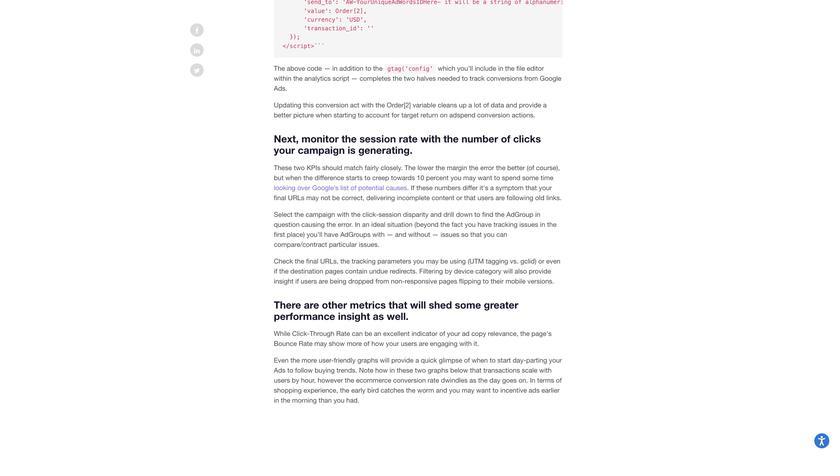 Task type: describe. For each thing, give the bounding box(es) containing it.
(beyond
[[415, 221, 439, 228]]

two inside which you'll include in the file editor within the analytics script — completes the two halves needed to track conversions from google ads.
[[404, 75, 415, 82]]

of inside next, monitor the session rate with the number of clicks your campaign is generating.
[[501, 133, 511, 145]]

the right error
[[496, 164, 506, 172]]

of up below
[[464, 357, 470, 364]]

which you'll include in the file editor within the analytics script — completes the two halves needed to track conversions from google ads.
[[274, 65, 562, 92]]

the right select
[[294, 211, 304, 218]]

than
[[319, 397, 332, 404]]

— right code at the top of page
[[324, 65, 331, 72]]

with down the ideal
[[372, 231, 385, 238]]

closely.
[[381, 164, 403, 172]]

of up note
[[364, 340, 370, 348]]

session inside select the campaign with the click-session disparity and drill down to find the adgroup in question causing the error. in an ideal situation (beyond the fact you have tracking issues in the first place) you'll have adgroups with — and without — issues so that you can compare/contract particular issues.
[[379, 211, 401, 218]]

scale
[[522, 367, 538, 374]]

to right ads
[[287, 367, 293, 374]]

1 vertical spatial rate
[[299, 340, 313, 348]]

error
[[480, 164, 494, 172]]

conversions
[[487, 75, 523, 82]]

your down excellent
[[386, 340, 399, 348]]

incentive
[[500, 387, 527, 394]]

can inside while click-through rate can be an excellent indicator of your ad copy relevance, the page's bounce rate may show more of how your users are engaging with it.
[[352, 330, 363, 338]]

kpis
[[307, 164, 321, 172]]

metrics
[[350, 299, 386, 311]]

the left file
[[505, 65, 515, 72]]

as inside "even the more user-friendly graphs will provide a quick glimpse of when to start day-parting your ads to follow buying trends. note how in these two graphs below that transactions scale with users by hour, however the ecommerce conversion rate dwindles as the day goes on. in terms of shopping experience, the early bird catches the worm and you may want to incentive ads earlier in the morning than you had."
[[470, 377, 476, 384]]

0 vertical spatial issues
[[520, 221, 538, 228]]

your inside . if these numbers differ it's a symptom that your final urls may not be correct, delivering incomplete content or that users are following old links.
[[539, 184, 552, 192]]

you down find
[[484, 231, 495, 238]]

the inside while click-through rate can be an excellent indicator of your ad copy relevance, the page's bounce rate may show more of how your users are engaging with it.
[[520, 330, 530, 338]]

may inside while click-through rate can be an excellent indicator of your ad copy relevance, the page's bounce rate may show more of how your users are engaging with it.
[[314, 340, 327, 348]]

hour,
[[301, 377, 316, 384]]

the up destination
[[295, 257, 304, 265]]

of up engaging
[[439, 330, 445, 338]]

click-
[[362, 211, 379, 218]]

you inside these two kpis should match fairly closely. the lower the margin the error the better (of course), but when the difference starts to creep towards 10 percent you may want to spend some time looking over google's list of potential causes
[[451, 174, 462, 182]]

friendly
[[334, 357, 356, 364]]

start
[[498, 357, 511, 364]]

rate inside "even the more user-friendly graphs will provide a quick glimpse of when to start day-parting your ads to follow buying trends. note how in these two graphs below that transactions scale with users by hour, however the ecommerce conversion rate dwindles as the day goes on. in terms of shopping experience, the early bird catches the worm and you may want to incentive ads earlier in the morning than you had."
[[428, 377, 439, 384]]

are inside the there are other metrics that will shed some greater performance insight as well.
[[304, 299, 319, 311]]

you up so
[[465, 221, 476, 228]]

page's
[[532, 330, 552, 338]]

indicator
[[412, 330, 438, 338]]

to down day
[[493, 387, 499, 394]]

be inside . if these numbers differ it's a symptom that your final urls may not be correct, delivering incomplete content or that users are following old links.
[[332, 194, 340, 202]]

want inside "even the more user-friendly graphs will provide a quick glimpse of when to start day-parting your ads to follow buying trends. note how in these two graphs below that transactions scale with users by hour, however the ecommerce conversion rate dwindles as the day goes on. in terms of shopping experience, the early bird catches the worm and you may want to incentive ads earlier in the morning than you had."
[[476, 387, 491, 394]]

greater
[[484, 299, 518, 311]]

to down error
[[494, 174, 500, 182]]

0 vertical spatial conversion
[[316, 101, 348, 109]]

the down shopping
[[281, 397, 290, 404]]

you'll inside select the campaign with the click-session disparity and drill down to find the adgroup in question causing the error. in an ideal situation (beyond the fact you have tracking issues in the first place) you'll have adgroups with — and without — issues so that you can compare/contract particular issues.
[[307, 231, 322, 238]]

tracking inside select the campaign with the click-session disparity and drill down to find the adgroup in question causing the error. in an ideal situation (beyond the fact you have tracking issues in the first place) you'll have adgroups with — and without — issues so that you can compare/contract particular issues.
[[494, 221, 518, 228]]

1 vertical spatial have
[[324, 231, 338, 238]]

situation
[[387, 221, 413, 228]]

and left the 'drill'
[[430, 211, 442, 218]]

with up error.
[[337, 211, 349, 218]]

contain
[[345, 267, 367, 275]]

0 horizontal spatial issues
[[441, 231, 459, 238]]

the down 'trends.'
[[345, 377, 354, 384]]

when inside "even the more user-friendly graphs will provide a quick glimpse of when to start day-parting your ads to follow buying trends. note how in these two graphs below that transactions scale with users by hour, however the ecommerce conversion rate dwindles as the day goes on. in terms of shopping experience, the early bird catches the worm and you may want to incentive ads earlier in the morning than you had."
[[472, 357, 488, 364]]

ad
[[462, 330, 470, 338]]

are inside . if these numbers differ it's a symptom that your final urls may not be correct, delivering incomplete content or that users are following old links.
[[496, 194, 505, 202]]

above
[[287, 65, 305, 72]]

two inside "even the more user-friendly graphs will provide a quick glimpse of when to start day-parting your ads to follow buying trends. note how in these two graphs below that transactions scale with users by hour, however the ecommerce conversion rate dwindles as the day goes on. in terms of shopping experience, the early bird catches the worm and you may want to incentive ads earlier in the morning than you had."
[[415, 367, 426, 374]]

your left ad
[[447, 330, 460, 338]]

— inside which you'll include in the file editor within the analytics script — completes the two halves needed to track conversions from google ads.
[[351, 75, 358, 82]]

include
[[475, 65, 496, 72]]

the up error.
[[351, 211, 361, 218]]

the down the 'drill'
[[440, 221, 450, 228]]

an inside while click-through rate can be an excellent indicator of your ad copy relevance, the page's bounce rate may show more of how your users are engaging with it.
[[374, 330, 381, 338]]

select
[[274, 211, 293, 218]]

cleans
[[438, 101, 457, 109]]

however
[[318, 377, 343, 384]]

is
[[348, 144, 356, 156]]

a inside "even the more user-friendly graphs will provide a quick glimpse of when to start day-parting your ads to follow buying trends. note how in these two graphs below that transactions scale with users by hour, however the ecommerce conversion rate dwindles as the day goes on. in terms of shopping experience, the early bird catches the worm and you may want to incentive ads earlier in the morning than you had."
[[415, 357, 419, 364]]

even
[[274, 357, 289, 364]]

ideal
[[371, 221, 385, 228]]

responsive
[[405, 277, 437, 285]]

flipping
[[459, 277, 481, 285]]

within
[[274, 75, 291, 82]]

are inside check the final urls, the tracking parameters you may be using (utm tagging vs. gclid) or even if the destination pages contain undue redirects. filtering by device category will also provide insight if users are being dropped from non-responsive pages flipping to their mobile versions.
[[319, 277, 328, 285]]

updating this conversion act with the order[2] variable cleans up a lot of data and provide a better picture when starting to account for target return on adspend conversion actions.
[[274, 101, 547, 119]]

your inside next, monitor the session rate with the number of clicks your campaign is generating.
[[274, 144, 295, 156]]

and inside updating this conversion act with the order[2] variable cleans up a lot of data and provide a better picture when starting to account for target return on adspend conversion actions.
[[506, 101, 517, 109]]

relevance,
[[488, 330, 518, 338]]

you down dwindles
[[449, 387, 460, 394]]

causes
[[386, 184, 407, 192]]

the down starting
[[342, 133, 357, 145]]

how inside while click-through rate can be an excellent indicator of your ad copy relevance, the page's bounce rate may show more of how your users are engaging with it.
[[371, 340, 384, 348]]

issues.
[[359, 241, 380, 248]]

conversion inside "even the more user-friendly graphs will provide a quick glimpse of when to start day-parting your ads to follow buying trends. note how in these two graphs below that transactions scale with users by hour, however the ecommerce conversion rate dwindles as the day goes on. in terms of shopping experience, the early bird catches the worm and you may want to incentive ads earlier in the morning than you had."
[[393, 377, 426, 384]]

with inside next, monitor the session rate with the number of clicks your campaign is generating.
[[421, 133, 441, 145]]

numbers
[[435, 184, 461, 192]]

analytics
[[305, 75, 331, 82]]

some inside these two kpis should match fairly closely. the lower the margin the error the better (of course), but when the difference starts to creep towards 10 percent you may want to spend some time looking over google's list of potential causes
[[522, 174, 539, 182]]

provide inside updating this conversion act with the order[2] variable cleans up a lot of data and provide a better picture when starting to account for target return on adspend conversion actions.
[[519, 101, 541, 109]]

parameters
[[378, 257, 411, 265]]

the left the worm
[[406, 387, 415, 394]]

but
[[274, 174, 284, 182]]

without
[[408, 231, 430, 238]]

day
[[490, 377, 500, 384]]

10
[[417, 174, 424, 182]]

adgroup
[[506, 211, 533, 218]]

or inside . if these numbers differ it's a symptom that your final urls may not be correct, delivering incomplete content or that users are following old links.
[[456, 194, 462, 202]]

differ
[[463, 184, 478, 192]]

of up 'earlier'
[[556, 377, 562, 384]]

first
[[274, 231, 285, 238]]

starting
[[334, 111, 356, 119]]

that down differ
[[464, 194, 476, 202]]

to left start
[[490, 357, 496, 364]]

the left error
[[469, 164, 478, 172]]

1 vertical spatial graphs
[[428, 367, 448, 374]]

to up completes
[[365, 65, 371, 72]]

excellent
[[383, 330, 410, 338]]

when inside these two kpis should match fairly closely. the lower the margin the error the better (of course), but when the difference starts to creep towards 10 percent you may want to spend some time looking over google's list of potential causes
[[286, 174, 302, 182]]

tracking inside check the final urls, the tracking parameters you may be using (utm tagging vs. gclid) or even if the destination pages contain undue redirects. filtering by device category will also provide insight if users are being dropped from non-responsive pages flipping to their mobile versions.
[[352, 257, 376, 265]]

the up percent
[[436, 164, 445, 172]]

urls,
[[320, 257, 339, 265]]

vs.
[[510, 257, 519, 265]]

1 horizontal spatial have
[[478, 221, 492, 228]]

or inside check the final urls, the tracking parameters you may be using (utm tagging vs. gclid) or even if the destination pages contain undue redirects. filtering by device category will also provide insight if users are being dropped from non-responsive pages flipping to their mobile versions.
[[538, 257, 544, 265]]

and inside "even the more user-friendly graphs will provide a quick glimpse of when to start day-parting your ads to follow buying trends. note how in these two graphs below that transactions scale with users by hour, however the ecommerce conversion rate dwindles as the day goes on. in terms of shopping experience, the early bird catches the worm and you may want to incentive ads earlier in the morning than you had."
[[436, 387, 447, 394]]

the up the "over"
[[303, 174, 313, 182]]

that up old
[[526, 184, 537, 192]]

facebook image
[[195, 27, 199, 34]]

provide inside check the final urls, the tracking parameters you may be using (utm tagging vs. gclid) or even if the destination pages contain undue redirects. filtering by device category will also provide insight if users are being dropped from non-responsive pages flipping to their mobile versions.
[[529, 267, 551, 275]]

over
[[297, 184, 310, 192]]

early
[[351, 387, 366, 394]]

are inside while click-through rate can be an excellent indicator of your ad copy relevance, the page's bounce rate may show more of how your users are engaging with it.
[[419, 340, 428, 348]]

the up had.
[[340, 387, 349, 394]]

drill
[[444, 211, 454, 218]]

updating
[[274, 101, 301, 109]]

with inside updating this conversion act with the order[2] variable cleans up a lot of data and provide a better picture when starting to account for target return on adspend conversion actions.
[[361, 101, 374, 109]]

an inside select the campaign with the click-session disparity and drill down to find the adgroup in question causing the error. in an ideal situation (beyond the fact you have tracking issues in the first place) you'll have adgroups with — and without — issues so that you can compare/contract particular issues.
[[362, 221, 370, 228]]

glimpse
[[439, 357, 462, 364]]

buying
[[315, 367, 335, 374]]

trends.
[[337, 367, 357, 374]]

also
[[515, 267, 527, 275]]

a down 'google'
[[543, 101, 547, 109]]

open accessibe: accessibility options, statement and help image
[[818, 436, 826, 446]]

category
[[475, 267, 502, 275]]

compare/contract
[[274, 241, 327, 248]]

and down situation
[[395, 231, 406, 238]]

actions.
[[512, 111, 535, 119]]

down
[[456, 211, 473, 218]]

the up follow at the left of the page
[[290, 357, 300, 364]]

0 vertical spatial the
[[274, 65, 285, 72]]

shed
[[429, 299, 452, 311]]

clicks
[[513, 133, 541, 145]]

— down situation
[[387, 231, 393, 238]]

from inside which you'll include in the file editor within the analytics script — completes the two halves needed to track conversions from google ads.
[[524, 75, 538, 82]]

data
[[491, 101, 504, 109]]

needed
[[438, 75, 460, 82]]

the down above on the top of page
[[293, 75, 303, 82]]

the down links.
[[547, 221, 557, 228]]

starts
[[346, 174, 363, 182]]

2 horizontal spatial conversion
[[477, 111, 510, 119]]

these two kpis should match fairly closely. the lower the margin the error the better (of course), but when the difference starts to creep towards 10 percent you may want to spend some time looking over google's list of potential causes
[[274, 164, 560, 192]]

disparity
[[403, 211, 429, 218]]

creep
[[372, 174, 389, 182]]

insight inside check the final urls, the tracking parameters you may be using (utm tagging vs. gclid) or even if the destination pages contain undue redirects. filtering by device category will also provide insight if users are being dropped from non-responsive pages flipping to their mobile versions.
[[274, 277, 294, 285]]

better inside these two kpis should match fairly closely. the lower the margin the error the better (of course), but when the difference starts to creep towards 10 percent you may want to spend some time looking over google's list of potential causes
[[507, 164, 525, 172]]

users inside while click-through rate can be an excellent indicator of your ad copy relevance, the page's bounce rate may show more of how your users are engaging with it.
[[401, 340, 417, 348]]

the down on
[[444, 133, 459, 145]]

of inside these two kpis should match fairly closely. the lower the margin the error the better (of course), but when the difference starts to creep towards 10 percent you may want to spend some time looking over google's list of potential causes
[[351, 184, 356, 192]]

adspend
[[449, 111, 476, 119]]

while
[[274, 330, 290, 338]]

when inside updating this conversion act with the order[2] variable cleans up a lot of data and provide a better picture when starting to account for target return on adspend conversion actions.
[[316, 111, 332, 119]]

experience,
[[304, 387, 338, 394]]

undue
[[369, 267, 388, 275]]

lower
[[418, 164, 434, 172]]

0 horizontal spatial pages
[[325, 267, 344, 275]]

terms
[[537, 377, 554, 384]]

may inside "even the more user-friendly graphs will provide a quick glimpse of when to start day-parting your ads to follow buying trends. note how in these two graphs below that transactions scale with users by hour, however the ecommerce conversion rate dwindles as the day goes on. in terms of shopping experience, the early bird catches the worm and you may want to incentive ads earlier in the morning than you had."
[[462, 387, 474, 394]]

you right than
[[334, 397, 345, 404]]

symptom
[[496, 184, 524, 192]]



Task type: vqa. For each thing, say whether or not it's contained in the screenshot.
as inside the There are other metrics that will shed some greater performance insight as well.
yes



Task type: locate. For each thing, give the bounding box(es) containing it.
that down non-
[[389, 299, 407, 311]]

filtering
[[419, 267, 443, 275]]

0 vertical spatial from
[[524, 75, 538, 82]]

ads.
[[274, 85, 287, 92]]

2 horizontal spatial will
[[503, 267, 513, 275]]

more inside "even the more user-friendly graphs will provide a quick glimpse of when to start day-parting your ads to follow buying trends. note how in these two graphs below that transactions scale with users by hour, however the ecommerce conversion rate dwindles as the day goes on. in terms of shopping experience, the early bird catches the worm and you may want to incentive ads earlier in the morning than you had."
[[302, 357, 317, 364]]

margin
[[447, 164, 467, 172]]

act
[[350, 101, 359, 109]]

this
[[303, 101, 314, 109]]

to inside select the campaign with the click-session disparity and drill down to find the adgroup in question causing the error. in an ideal situation (beyond the fact you have tracking issues in the first place) you'll have adgroups with — and without — issues so that you can compare/contract particular issues.
[[474, 211, 480, 218]]

these inside . if these numbers differ it's a symptom that your final urls may not be correct, delivering incomplete content or that users are following old links.
[[416, 184, 433, 192]]

be
[[332, 194, 340, 202], [440, 257, 448, 265], [365, 330, 372, 338]]

1 vertical spatial some
[[455, 299, 481, 311]]

your up these
[[274, 144, 295, 156]]

when
[[316, 111, 332, 119], [286, 174, 302, 182], [472, 357, 488, 364]]

the left page's
[[520, 330, 530, 338]]

number
[[462, 133, 498, 145]]

google
[[540, 75, 562, 82]]

want inside these two kpis should match fairly closely. the lower the margin the error the better (of course), but when the difference starts to creep towards 10 percent you may want to spend some time looking over google's list of potential causes
[[478, 174, 492, 182]]

which
[[438, 65, 455, 72]]

0 vertical spatial graphs
[[358, 357, 378, 364]]

the down check
[[279, 267, 289, 275]]

better up spend
[[507, 164, 525, 172]]

0 horizontal spatial some
[[455, 299, 481, 311]]

— down the "(beyond"
[[432, 231, 439, 238]]

correct,
[[342, 194, 365, 202]]

dwindles
[[441, 377, 468, 384]]

from inside check the final urls, the tracking parameters you may be using (utm tagging vs. gclid) or even if the destination pages contain undue redirects. filtering by device category will also provide insight if users are being dropped from non-responsive pages flipping to their mobile versions.
[[376, 277, 389, 285]]

issues down the adgroup
[[520, 221, 538, 228]]

of right list at the left top of the page
[[351, 184, 356, 192]]

being
[[330, 277, 346, 285]]

will inside the there are other metrics that will shed some greater performance insight as well.
[[410, 299, 426, 311]]

there are other metrics that will shed some greater performance insight as well.
[[274, 299, 518, 322]]

check the final urls, the tracking parameters you may be using (utm tagging vs. gclid) or even if the destination pages contain undue redirects. filtering by device category will also provide insight if users are being dropped from non-responsive pages flipping to their mobile versions.
[[274, 257, 561, 285]]

1 vertical spatial if
[[295, 277, 299, 285]]

by down using
[[445, 267, 452, 275]]

bird
[[367, 387, 379, 394]]

two down gtag('config'
[[404, 75, 415, 82]]

1 vertical spatial as
[[470, 377, 476, 384]]

2 vertical spatial conversion
[[393, 377, 426, 384]]

of
[[483, 101, 489, 109], [501, 133, 511, 145], [351, 184, 356, 192], [439, 330, 445, 338], [364, 340, 370, 348], [464, 357, 470, 364], [556, 377, 562, 384]]

will inside check the final urls, the tracking parameters you may be using (utm tagging vs. gclid) or even if the destination pages contain undue redirects. filtering by device category will also provide insight if users are being dropped from non-responsive pages flipping to their mobile versions.
[[503, 267, 513, 275]]

1 vertical spatial want
[[476, 387, 491, 394]]

following
[[507, 194, 533, 202]]

linkedin image
[[194, 47, 200, 54]]

0 vertical spatial provide
[[519, 101, 541, 109]]

code
[[307, 65, 322, 72]]

insight inside the there are other metrics that will shed some greater performance insight as well.
[[338, 310, 370, 322]]

a left lot
[[469, 101, 472, 109]]

are down indicator
[[419, 340, 428, 348]]

your inside "even the more user-friendly graphs will provide a quick glimpse of when to start day-parting your ads to follow buying trends. note how in these two graphs below that transactions scale with users by hour, however the ecommerce conversion rate dwindles as the day goes on. in terms of shopping experience, the early bird catches the worm and you may want to incentive ads earlier in the morning than you had."
[[549, 357, 562, 364]]

1 vertical spatial better
[[507, 164, 525, 172]]

that inside select the campaign with the click-session disparity and drill down to find the adgroup in question causing the error. in an ideal situation (beyond the fact you have tracking issues in the first place) you'll have adgroups with — and without — issues so that you can compare/contract particular issues.
[[470, 231, 482, 238]]

match
[[344, 164, 363, 172]]

the right find
[[495, 211, 505, 218]]

0 horizontal spatial will
[[380, 357, 390, 364]]

quick
[[421, 357, 437, 364]]

0 vertical spatial if
[[274, 267, 277, 275]]

0 horizontal spatial as
[[373, 310, 384, 322]]

0 horizontal spatial graphs
[[358, 357, 378, 364]]

day-
[[513, 357, 526, 364]]

show
[[329, 340, 345, 348]]

1 vertical spatial how
[[375, 367, 388, 374]]

tagging
[[486, 257, 508, 265]]

will down vs. in the right bottom of the page
[[503, 267, 513, 275]]

0 horizontal spatial tracking
[[352, 257, 376, 265]]

users down destination
[[301, 277, 317, 285]]

with down ad
[[459, 340, 472, 348]]

1 horizontal spatial you'll
[[457, 65, 473, 72]]

0 horizontal spatial in
[[355, 221, 360, 228]]

session inside next, monitor the session rate with the number of clicks your campaign is generating.
[[360, 133, 396, 145]]

as right dwindles
[[470, 377, 476, 384]]

1 vertical spatial tracking
[[352, 257, 376, 265]]

by
[[445, 267, 452, 275], [292, 377, 299, 384]]

0 horizontal spatial better
[[274, 111, 291, 119]]

be inside check the final urls, the tracking parameters you may be using (utm tagging vs. gclid) or even if the destination pages contain undue redirects. filtering by device category will also provide insight if users are being dropped from non-responsive pages flipping to their mobile versions.
[[440, 257, 448, 265]]

better down updating on the left top
[[274, 111, 291, 119]]

1 horizontal spatial insight
[[338, 310, 370, 322]]

to up potential
[[365, 174, 371, 182]]

1 horizontal spatial pages
[[439, 277, 457, 285]]

0 horizontal spatial rate
[[399, 133, 418, 145]]

as left well.
[[373, 310, 384, 322]]

1 vertical spatial will
[[410, 299, 426, 311]]

content
[[432, 194, 454, 202]]

place)
[[287, 231, 305, 238]]

can inside select the campaign with the click-session disparity and drill down to find the adgroup in question causing the error. in an ideal situation (beyond the fact you have tracking issues in the first place) you'll have adgroups with — and without — issues so that you can compare/contract particular issues.
[[496, 231, 507, 238]]

graphs down the quick
[[428, 367, 448, 374]]

2 horizontal spatial when
[[472, 357, 488, 364]]

0 horizontal spatial by
[[292, 377, 299, 384]]

campaign inside select the campaign with the click-session disparity and drill down to find the adgroup in question causing the error. in an ideal situation (beyond the fact you have tracking issues in the first place) you'll have adgroups with — and without — issues so that you can compare/contract particular issues.
[[306, 211, 335, 218]]

— down the above code — in addition to the gtag('config' on the top of the page
[[351, 75, 358, 82]]

the inside updating this conversion act with the order[2] variable cleans up a lot of data and provide a better picture when starting to account for target return on adspend conversion actions.
[[376, 101, 385, 109]]

1 horizontal spatial conversion
[[393, 377, 426, 384]]

want
[[478, 174, 492, 182], [476, 387, 491, 394]]

these up catches
[[397, 367, 413, 374]]

1 vertical spatial pages
[[439, 277, 457, 285]]

twitter image
[[194, 67, 200, 74]]

0 vertical spatial or
[[456, 194, 462, 202]]

users inside check the final urls, the tracking parameters you may be using (utm tagging vs. gclid) or even if the destination pages contain undue redirects. filtering by device category will also provide insight if users are being dropped from non-responsive pages flipping to their mobile versions.
[[301, 277, 317, 285]]

0 vertical spatial want
[[478, 174, 492, 182]]

users down it's
[[478, 194, 494, 202]]

track
[[470, 75, 485, 82]]

with inside "even the more user-friendly graphs will provide a quick glimpse of when to start day-parting your ads to follow buying trends. note how in these two graphs below that transactions scale with users by hour, however the ecommerce conversion rate dwindles as the day goes on. in terms of shopping experience, the early bird catches the worm and you may want to incentive ads earlier in the morning than you had."
[[539, 367, 552, 374]]

mobile
[[506, 277, 526, 285]]

may down through
[[314, 340, 327, 348]]

towards
[[391, 174, 415, 182]]

0 vertical spatial by
[[445, 267, 452, 275]]

find
[[482, 211, 493, 218]]

—
[[324, 65, 331, 72], [351, 75, 358, 82], [387, 231, 393, 238], [432, 231, 439, 238]]

1 horizontal spatial in
[[530, 377, 535, 384]]

1 horizontal spatial an
[[374, 330, 381, 338]]

your right parting
[[549, 357, 562, 364]]

1 vertical spatial session
[[379, 211, 401, 218]]

these down 10
[[416, 184, 433, 192]]

can down the adgroup
[[496, 231, 507, 238]]

click-
[[292, 330, 310, 338]]

1 vertical spatial you'll
[[307, 231, 322, 238]]

or down numbers
[[456, 194, 462, 202]]

0 vertical spatial better
[[274, 111, 291, 119]]

a
[[469, 101, 472, 109], [543, 101, 547, 109], [490, 184, 494, 192], [415, 357, 419, 364]]

0 horizontal spatial rate
[[299, 340, 313, 348]]

are left other
[[304, 299, 319, 311]]

gclid)
[[520, 257, 537, 265]]

0 vertical spatial rate
[[336, 330, 350, 338]]

1 vertical spatial two
[[294, 164, 305, 172]]

(of
[[527, 164, 534, 172]]

in inside select the campaign with the click-session disparity and drill down to find the adgroup in question causing the error. in an ideal situation (beyond the fact you have tracking issues in the first place) you'll have adgroups with — and without — issues so that you can compare/contract particular issues.
[[355, 221, 360, 228]]

2 vertical spatial provide
[[391, 357, 414, 364]]

you'll inside which you'll include in the file editor within the analytics script — completes the two halves needed to track conversions from google ads.
[[457, 65, 473, 72]]

that inside the there are other metrics that will shed some greater performance insight as well.
[[389, 299, 407, 311]]

that inside "even the more user-friendly graphs will provide a quick glimpse of when to start day-parting your ads to follow buying trends. note how in these two graphs below that transactions scale with users by hour, however the ecommerce conversion rate dwindles as the day goes on. in terms of shopping experience, the early bird catches the worm and you may want to incentive ads earlier in the morning than you had."
[[470, 367, 482, 374]]

will left the shed
[[410, 299, 426, 311]]

2 vertical spatial two
[[415, 367, 426, 374]]

in inside "even the more user-friendly graphs will provide a quick glimpse of when to start day-parting your ads to follow buying trends. note how in these two graphs below that transactions scale with users by hour, however the ecommerce conversion rate dwindles as the day goes on. in terms of shopping experience, the early bird catches the worm and you may want to incentive ads earlier in the morning than you had."
[[530, 377, 535, 384]]

with inside while click-through rate can be an excellent indicator of your ad copy relevance, the page's bounce rate may show more of how your users are engaging with it.
[[459, 340, 472, 348]]

1 vertical spatial when
[[286, 174, 302, 182]]

0 vertical spatial these
[[416, 184, 433, 192]]

the left error.
[[327, 221, 336, 228]]

percent
[[426, 174, 449, 182]]

the left day
[[478, 377, 488, 384]]

1 horizontal spatial some
[[522, 174, 539, 182]]

how up the ecommerce
[[375, 367, 388, 374]]

issues
[[520, 221, 538, 228], [441, 231, 459, 238]]

1 horizontal spatial more
[[347, 340, 362, 348]]

fairly
[[365, 164, 379, 172]]

from down 'editor'
[[524, 75, 538, 82]]

two left kpis
[[294, 164, 305, 172]]

by inside "even the more user-friendly graphs will provide a quick glimpse of when to start day-parting your ads to follow buying trends. note how in these two graphs below that transactions scale with users by hour, however the ecommerce conversion rate dwindles as the day goes on. in terms of shopping experience, the early bird catches the worm and you may want to incentive ads earlier in the morning than you had."
[[292, 377, 299, 384]]

list
[[340, 184, 349, 192]]

0 vertical spatial campaign
[[298, 144, 345, 156]]

when down the it.
[[472, 357, 488, 364]]

0 horizontal spatial be
[[332, 194, 340, 202]]

well.
[[387, 310, 409, 322]]

some inside the there are other metrics that will shed some greater performance insight as well.
[[455, 299, 481, 311]]

particular
[[329, 241, 357, 248]]

1 vertical spatial by
[[292, 377, 299, 384]]

select the campaign with the click-session disparity and drill down to find the adgroup in question causing the error. in an ideal situation (beyond the fact you have tracking issues in the first place) you'll have adgroups with — and without — issues so that you can compare/contract particular issues.
[[274, 211, 557, 248]]

in up adgroups
[[355, 221, 360, 228]]

campaign inside next, monitor the session rate with the number of clicks your campaign is generating.
[[298, 144, 345, 156]]

1 horizontal spatial if
[[295, 277, 299, 285]]

are
[[496, 194, 505, 202], [319, 277, 328, 285], [304, 299, 319, 311], [419, 340, 428, 348]]

will up the ecommerce
[[380, 357, 390, 364]]

1 vertical spatial campaign
[[306, 211, 335, 218]]

or left even
[[538, 257, 544, 265]]

may inside these two kpis should match fairly closely. the lower the margin the error the better (of course), but when the difference starts to creep towards 10 percent you may want to spend some time looking over google's list of potential causes
[[463, 174, 476, 182]]

bounce
[[274, 340, 297, 348]]

earlier
[[542, 387, 560, 394]]

0 vertical spatial more
[[347, 340, 362, 348]]

as inside the there are other metrics that will shed some greater performance insight as well.
[[373, 310, 384, 322]]

0 horizontal spatial when
[[286, 174, 302, 182]]

to inside check the final urls, the tracking parameters you may be using (utm tagging vs. gclid) or even if the destination pages contain undue redirects. filtering by device category will also provide insight if users are being dropped from non-responsive pages flipping to their mobile versions.
[[483, 277, 489, 285]]

an left excellent
[[374, 330, 381, 338]]

users inside "even the more user-friendly graphs will provide a quick glimpse of when to start day-parting your ads to follow buying trends. note how in these two graphs below that transactions scale with users by hour, however the ecommerce conversion rate dwindles as the day goes on. in terms of shopping experience, the early bird catches the worm and you may want to incentive ads earlier in the morning than you had."
[[274, 377, 290, 384]]

provide
[[519, 101, 541, 109], [529, 267, 551, 275], [391, 357, 414, 364]]

to inside which you'll include in the file editor within the analytics script — completes the two halves needed to track conversions from google ads.
[[462, 75, 468, 82]]

0 vertical spatial session
[[360, 133, 396, 145]]

0 vertical spatial you'll
[[457, 65, 473, 72]]

an down click-
[[362, 221, 370, 228]]

1 vertical spatial provide
[[529, 267, 551, 275]]

.
[[407, 184, 409, 192]]

difference
[[315, 174, 344, 182]]

have
[[478, 221, 492, 228], [324, 231, 338, 238]]

1 vertical spatial rate
[[428, 377, 439, 384]]

versions.
[[528, 277, 554, 285]]

are down symptom
[[496, 194, 505, 202]]

a inside . if these numbers differ it's a symptom that your final urls may not be correct, delivering incomplete content or that users are following old links.
[[490, 184, 494, 192]]

campaign up causing on the left of page
[[306, 211, 335, 218]]

0 vertical spatial when
[[316, 111, 332, 119]]

0 horizontal spatial an
[[362, 221, 370, 228]]

to inside updating this conversion act with the order[2] variable cleans up a lot of data and provide a better picture when starting to account for target return on adspend conversion actions.
[[358, 111, 364, 119]]

two inside these two kpis should match fairly closely. the lower the margin the error the better (of course), but when the difference starts to creep towards 10 percent you may want to spend some time looking over google's list of potential causes
[[294, 164, 305, 172]]

0 vertical spatial an
[[362, 221, 370, 228]]

when up looking
[[286, 174, 302, 182]]

0 vertical spatial insight
[[274, 277, 294, 285]]

with up terms
[[539, 367, 552, 374]]

copy
[[471, 330, 486, 338]]

rate inside next, monitor the session rate with the number of clicks your campaign is generating.
[[399, 133, 418, 145]]

(utm
[[468, 257, 484, 265]]

0 vertical spatial how
[[371, 340, 384, 348]]

1 horizontal spatial rate
[[336, 330, 350, 338]]

2 vertical spatial will
[[380, 357, 390, 364]]

0 horizontal spatial from
[[376, 277, 389, 285]]

pages down device
[[439, 277, 457, 285]]

time
[[541, 174, 554, 182]]

these inside "even the more user-friendly graphs will provide a quick glimpse of when to start day-parting your ads to follow buying trends. note how in these two graphs below that transactions scale with users by hour, however the ecommerce conversion rate dwindles as the day goes on. in terms of shopping experience, the early bird catches the worm and you may want to incentive ads earlier in the morning than you had."
[[397, 367, 413, 374]]

you inside check the final urls, the tracking parameters you may be using (utm tagging vs. gclid) or even if the destination pages contain undue redirects. filtering by device category will also provide insight if users are being dropped from non-responsive pages flipping to their mobile versions.
[[413, 257, 424, 265]]

may inside . if these numbers differ it's a symptom that your final urls may not be correct, delivering incomplete content or that users are following old links.
[[306, 194, 319, 202]]

to left find
[[474, 211, 480, 218]]

users down excellent
[[401, 340, 417, 348]]

some down flipping
[[455, 299, 481, 311]]

1 horizontal spatial when
[[316, 111, 332, 119]]

destination
[[290, 267, 323, 275]]

the up towards
[[405, 164, 416, 172]]

other
[[322, 299, 347, 311]]

1 vertical spatial from
[[376, 277, 389, 285]]

0 vertical spatial tracking
[[494, 221, 518, 228]]

0 vertical spatial will
[[503, 267, 513, 275]]

0 horizontal spatial these
[[397, 367, 413, 374]]

final inside check the final urls, the tracking parameters you may be using (utm tagging vs. gclid) or even if the destination pages contain undue redirects. filtering by device category will also provide insight if users are being dropped from non-responsive pages flipping to their mobile versions.
[[306, 257, 318, 265]]

may up filtering
[[426, 257, 439, 265]]

of inside updating this conversion act with the order[2] variable cleans up a lot of data and provide a better picture when starting to account for target return on adspend conversion actions.
[[483, 101, 489, 109]]

the
[[274, 65, 285, 72], [405, 164, 416, 172]]

and right the worm
[[436, 387, 447, 394]]

session
[[360, 133, 396, 145], [379, 211, 401, 218]]

you up filtering
[[413, 257, 424, 265]]

should
[[322, 164, 342, 172]]

tracking up contain
[[352, 257, 376, 265]]

you down margin
[[451, 174, 462, 182]]

rate
[[336, 330, 350, 338], [299, 340, 313, 348]]

that right below
[[470, 367, 482, 374]]

note
[[359, 367, 373, 374]]

more inside while click-through rate can be an excellent indicator of your ad copy relevance, the page's bounce rate may show more of how your users are engaging with it.
[[347, 340, 362, 348]]

by inside check the final urls, the tracking parameters you may be using (utm tagging vs. gclid) or even if the destination pages contain undue redirects. filtering by device category will also provide insight if users are being dropped from non-responsive pages flipping to their mobile versions.
[[445, 267, 452, 275]]

file
[[517, 65, 525, 72]]

have up particular
[[324, 231, 338, 238]]

0 horizontal spatial more
[[302, 357, 317, 364]]

0 vertical spatial have
[[478, 221, 492, 228]]

0 vertical spatial rate
[[399, 133, 418, 145]]

1 horizontal spatial by
[[445, 267, 452, 275]]

dropped
[[348, 277, 374, 285]]

provide up actions.
[[519, 101, 541, 109]]

1 vertical spatial more
[[302, 357, 317, 364]]

conversion up starting
[[316, 101, 348, 109]]

next,
[[274, 133, 299, 145]]

2 horizontal spatial be
[[440, 257, 448, 265]]

to left track
[[462, 75, 468, 82]]

1 vertical spatial an
[[374, 330, 381, 338]]

google's
[[312, 184, 339, 192]]

their
[[491, 277, 504, 285]]

0 horizontal spatial the
[[274, 65, 285, 72]]

campaign
[[298, 144, 345, 156], [306, 211, 335, 218]]

final inside . if these numbers differ it's a symptom that your final urls may not be correct, delivering incomplete content or that users are following old links.
[[274, 194, 286, 202]]

0 horizontal spatial final
[[274, 194, 286, 202]]

0 horizontal spatial conversion
[[316, 101, 348, 109]]

2 vertical spatial be
[[365, 330, 372, 338]]

provide inside "even the more user-friendly graphs will provide a quick glimpse of when to start day-parting your ads to follow buying trends. note how in these two graphs below that transactions scale with users by hour, however the ecommerce conversion rate dwindles as the day goes on. in terms of shopping experience, the early bird catches the worm and you may want to incentive ads earlier in the morning than you had."
[[391, 357, 414, 364]]

it.
[[474, 340, 479, 348]]

if down check
[[274, 267, 277, 275]]

0 vertical spatial as
[[373, 310, 384, 322]]

the up contain
[[340, 257, 350, 265]]

a left the quick
[[415, 357, 419, 364]]

performance
[[274, 310, 335, 322]]

not
[[321, 194, 330, 202]]

follow
[[295, 367, 313, 374]]

1 vertical spatial conversion
[[477, 111, 510, 119]]

of right lot
[[483, 101, 489, 109]]

users inside . if these numbers differ it's a symptom that your final urls may not be correct, delivering incomplete content or that users are following old links.
[[478, 194, 494, 202]]

the up completes
[[373, 65, 383, 72]]

if down destination
[[295, 277, 299, 285]]

0 horizontal spatial if
[[274, 267, 277, 275]]

be left excellent
[[365, 330, 372, 338]]

will inside "even the more user-friendly graphs will provide a quick glimpse of when to start day-parting your ads to follow buying trends. note how in these two graphs below that transactions scale with users by hour, however the ecommerce conversion rate dwindles as the day goes on. in terms of shopping experience, the early bird catches the worm and you may want to incentive ads earlier in the morning than you had."
[[380, 357, 390, 364]]

be inside while click-through rate can be an excellent indicator of your ad copy relevance, the page's bounce rate may show more of how your users are engaging with it.
[[365, 330, 372, 338]]

next, monitor the session rate with the number of clicks your campaign is generating.
[[274, 133, 541, 156]]

1 horizontal spatial from
[[524, 75, 538, 82]]

1 vertical spatial issues
[[441, 231, 459, 238]]

the down gtag('config'
[[393, 75, 402, 82]]

2 vertical spatial when
[[472, 357, 488, 364]]

it's
[[480, 184, 488, 192]]

how inside "even the more user-friendly graphs will provide a quick glimpse of when to start day-parting your ads to follow buying trends. note how in these two graphs below that transactions scale with users by hour, however the ecommerce conversion rate dwindles as the day goes on. in terms of shopping experience, the early bird catches the worm and you may want to incentive ads earlier in the morning than you had."
[[375, 367, 388, 374]]

1 vertical spatial insight
[[338, 310, 370, 322]]

may down dwindles
[[462, 387, 474, 394]]

campaign up kpis
[[298, 144, 345, 156]]

the inside these two kpis should match fairly closely. the lower the margin the error the better (of course), but when the difference starts to creep towards 10 percent you may want to spend some time looking over google's list of potential causes
[[405, 164, 416, 172]]

in inside which you'll include in the file editor within the analytics script — completes the two halves needed to track conversions from google ads.
[[498, 65, 503, 72]]

1 horizontal spatial graphs
[[428, 367, 448, 374]]

0 horizontal spatial insight
[[274, 277, 294, 285]]

in
[[332, 65, 338, 72], [498, 65, 503, 72], [535, 211, 541, 218], [540, 221, 545, 228], [390, 367, 395, 374], [274, 397, 279, 404]]

rate down click-
[[299, 340, 313, 348]]

final down looking
[[274, 194, 286, 202]]

to down category on the bottom
[[483, 277, 489, 285]]

monitor
[[302, 133, 339, 145]]

graphs up note
[[358, 357, 378, 364]]

as
[[373, 310, 384, 322], [470, 377, 476, 384]]

1 horizontal spatial final
[[306, 257, 318, 265]]

0 horizontal spatial or
[[456, 194, 462, 202]]

better inside updating this conversion act with the order[2] variable cleans up a lot of data and provide a better picture when starting to account for target return on adspend conversion actions.
[[274, 111, 291, 119]]

may inside check the final urls, the tracking parameters you may be using (utm tagging vs. gclid) or even if the destination pages contain undue redirects. filtering by device category will also provide insight if users are being dropped from non-responsive pages flipping to their mobile versions.
[[426, 257, 439, 265]]

0 vertical spatial pages
[[325, 267, 344, 275]]

may left not
[[306, 194, 319, 202]]

1 vertical spatial in
[[530, 377, 535, 384]]

your
[[274, 144, 295, 156], [539, 184, 552, 192], [447, 330, 460, 338], [386, 340, 399, 348], [549, 357, 562, 364]]

spend
[[502, 174, 521, 182]]

be right not
[[332, 194, 340, 202]]



